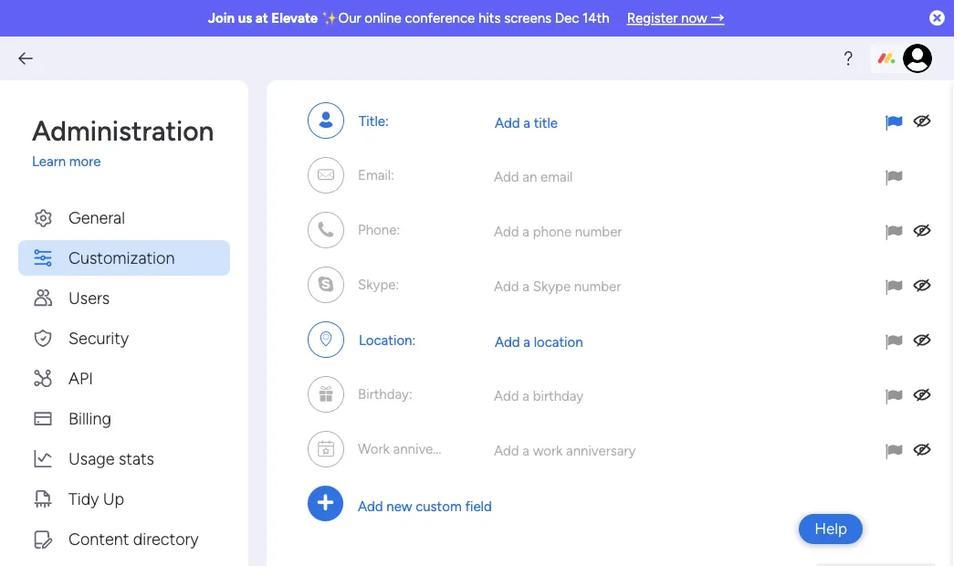 Task type: locate. For each thing, give the bounding box(es) containing it.
1 vertical spatial number
[[574, 278, 622, 295]]

location :
[[359, 333, 416, 349]]

a
[[524, 115, 531, 131], [523, 223, 530, 240], [523, 278, 530, 295], [524, 334, 531, 350], [523, 388, 530, 404], [523, 443, 530, 459]]

1 dapulse flag image from the top
[[886, 113, 903, 132]]

birthday :
[[358, 386, 413, 403]]

api button
[[18, 360, 230, 396]]

work anniversary image
[[318, 439, 334, 459]]

dapulse flag image
[[886, 113, 903, 132], [886, 168, 903, 187], [886, 277, 903, 297], [886, 387, 903, 407]]

a left the work
[[523, 443, 530, 459]]

: up email :
[[385, 113, 389, 130]]

: up skype :
[[397, 222, 400, 238]]

add left an
[[494, 169, 519, 185]]

dec
[[555, 10, 580, 26]]

a up add a location
[[523, 278, 530, 295]]

usage
[[69, 449, 115, 468]]

a left location
[[524, 334, 531, 350]]

custom
[[416, 498, 462, 515]]

dapulse flag image for add a title
[[886, 113, 903, 132]]

usage stats button
[[18, 441, 230, 476]]

a for title
[[524, 115, 531, 131]]

skype
[[358, 277, 396, 293], [533, 278, 571, 295]]

2 dapulse flag image from the top
[[886, 168, 903, 187]]

up
[[103, 489, 124, 508]]

at
[[256, 10, 268, 26]]

anniversary
[[393, 441, 463, 458], [566, 443, 636, 459]]

0 horizontal spatial skype
[[358, 277, 396, 293]]

1 dapulse flag image from the top
[[886, 222, 903, 242]]

billing
[[69, 408, 111, 428]]

content directory button
[[18, 521, 230, 557]]

✨
[[321, 10, 335, 26]]

:
[[385, 113, 389, 130], [391, 167, 395, 184], [397, 222, 400, 238], [396, 277, 399, 293], [412, 333, 416, 349], [409, 386, 413, 403]]

number down add a phone number
[[574, 278, 622, 295]]

→
[[711, 10, 725, 26]]

add for add a birthday
[[494, 388, 519, 404]]

dapulse skype image
[[318, 275, 334, 295]]

back to workspace image
[[16, 49, 35, 68]]

: up work anniversary
[[409, 386, 413, 403]]

customization
[[69, 248, 175, 267]]

help image
[[840, 49, 858, 68]]

1 horizontal spatial anniversary
[[566, 443, 636, 459]]

1 vertical spatial dapulse flag image
[[886, 332, 903, 352]]

number
[[575, 223, 622, 240], [574, 278, 622, 295]]

dapulse flag image for add an email
[[886, 168, 903, 187]]

add left the work
[[494, 443, 519, 459]]

help
[[815, 520, 848, 539]]

general button
[[18, 200, 230, 235]]

users
[[69, 288, 110, 307]]

: up birthday :
[[412, 333, 416, 349]]

dapulse flag image for add a skype number
[[886, 277, 903, 297]]

add left title
[[495, 115, 520, 131]]

hits
[[479, 10, 501, 26]]

phone
[[358, 222, 397, 238]]

: up phone :
[[391, 167, 395, 184]]

3 dapulse flag image from the top
[[886, 442, 903, 461]]

0 vertical spatial number
[[575, 223, 622, 240]]

phone
[[533, 223, 572, 240]]

add left phone
[[494, 223, 519, 240]]

add left birthday
[[494, 388, 519, 404]]

add
[[495, 115, 520, 131], [494, 169, 519, 185], [494, 223, 519, 240], [494, 278, 519, 295], [495, 334, 520, 350], [494, 388, 519, 404], [494, 443, 519, 459], [358, 498, 383, 515]]

skype right dapulse skype icon
[[358, 277, 396, 293]]

screens
[[504, 10, 552, 26]]

add for add a skype number
[[494, 278, 519, 295]]

skype down phone
[[533, 278, 571, 295]]

dapulse add image
[[318, 493, 334, 513]]

add a birthday
[[494, 388, 584, 404]]

number right phone
[[575, 223, 622, 240]]

3 dapulse flag image from the top
[[886, 277, 903, 297]]

add a phone number
[[494, 223, 622, 240]]

add new custom field
[[358, 498, 492, 515]]

online
[[365, 10, 402, 26]]

register now →
[[627, 10, 725, 26]]

a for birthday
[[523, 388, 530, 404]]

bob builder image
[[903, 44, 933, 73]]

dapulse flag image
[[886, 222, 903, 242], [886, 332, 903, 352], [886, 442, 903, 461]]

a left title
[[524, 115, 531, 131]]

0 vertical spatial dapulse flag image
[[886, 222, 903, 242]]

4 dapulse flag image from the top
[[886, 387, 903, 407]]

stats
[[119, 449, 154, 468]]

add up add a location
[[494, 278, 519, 295]]

add left new
[[358, 498, 383, 515]]

2 vertical spatial dapulse flag image
[[886, 442, 903, 461]]

billing button
[[18, 401, 230, 436]]

: up 'location :'
[[396, 277, 399, 293]]

learn more link
[[32, 152, 230, 172]]

add left location
[[495, 334, 520, 350]]

title
[[534, 115, 558, 131]]

learn
[[32, 153, 66, 170]]

field
[[465, 498, 492, 515]]

birthday
[[358, 386, 409, 403]]

email :
[[358, 167, 395, 184]]

: for phone
[[397, 222, 400, 238]]

users button
[[18, 280, 230, 316]]

a left phone
[[523, 223, 530, 240]]

number for add a skype number
[[574, 278, 622, 295]]

a left birthday
[[523, 388, 530, 404]]



Task type: vqa. For each thing, say whether or not it's contained in the screenshot.
"screens"
yes



Task type: describe. For each thing, give the bounding box(es) containing it.
1 horizontal spatial skype
[[533, 278, 571, 295]]

email
[[358, 167, 391, 184]]

now
[[682, 10, 708, 26]]

elevate
[[272, 10, 318, 26]]

dapulse user 1 image
[[319, 111, 333, 130]]

administration
[[32, 114, 214, 147]]

dapulse flag image for number
[[886, 222, 903, 242]]

add for add a location
[[495, 334, 520, 350]]

join us at elevate ✨ our online conference hits screens dec 14th
[[208, 10, 610, 26]]

new
[[387, 498, 412, 515]]

customization button
[[18, 240, 230, 275]]

register now → link
[[627, 10, 725, 26]]

general
[[69, 207, 125, 227]]

add a location
[[495, 334, 583, 350]]

dapulse phone image
[[318, 220, 334, 240]]

dapulse flag image for add a birthday
[[886, 387, 903, 407]]

add a skype number
[[494, 278, 622, 295]]

: for title
[[385, 113, 389, 130]]

add for add a work anniversary
[[494, 443, 519, 459]]

work
[[533, 443, 563, 459]]

directory
[[133, 529, 199, 549]]

add for add a phone number
[[494, 223, 519, 240]]

security
[[69, 328, 129, 348]]

add a work anniversary
[[494, 443, 636, 459]]

add for add new custom field
[[358, 498, 383, 515]]

a for phone
[[523, 223, 530, 240]]

conference
[[405, 10, 475, 26]]

dapulse location image
[[320, 330, 332, 349]]

add for add an email
[[494, 169, 519, 185]]

birthday
[[533, 388, 584, 404]]

location
[[534, 334, 583, 350]]

content directory
[[69, 529, 199, 549]]

0 horizontal spatial anniversary
[[393, 441, 463, 458]]

a for location
[[524, 334, 531, 350]]

title
[[359, 113, 385, 130]]

an
[[523, 169, 537, 185]]

usage stats
[[69, 449, 154, 468]]

add a title
[[495, 115, 558, 131]]

dapulse flag image for anniversary
[[886, 442, 903, 461]]

more
[[69, 153, 101, 170]]

api
[[69, 368, 93, 388]]

tidy up
[[69, 489, 124, 508]]

tidy up button
[[18, 481, 230, 517]]

add an email
[[494, 169, 573, 185]]

number for add a phone number
[[575, 223, 622, 240]]

help button
[[799, 514, 863, 544]]

us
[[238, 10, 252, 26]]

phone :
[[358, 222, 400, 238]]

: for skype
[[396, 277, 399, 293]]

2 dapulse flag image from the top
[[886, 332, 903, 352]]

email
[[541, 169, 573, 185]]

content
[[69, 529, 129, 549]]

administration learn more
[[32, 114, 214, 170]]

14th
[[583, 10, 610, 26]]

skype :
[[358, 277, 399, 293]]

our
[[339, 10, 361, 26]]

work
[[358, 441, 390, 458]]

location
[[359, 333, 412, 349]]

: for location
[[412, 333, 416, 349]]

join
[[208, 10, 235, 26]]

title :
[[359, 113, 389, 130]]

work anniversary
[[358, 441, 463, 458]]

tidy
[[69, 489, 99, 508]]

dapulse email image
[[318, 165, 334, 185]]

: for birthday
[[409, 386, 413, 403]]

register
[[627, 10, 678, 26]]

add for add a title
[[495, 115, 520, 131]]

a for work
[[523, 443, 530, 459]]

security button
[[18, 320, 230, 356]]

dapulse gift image
[[319, 385, 333, 404]]

: for email
[[391, 167, 395, 184]]

a for skype
[[523, 278, 530, 295]]



